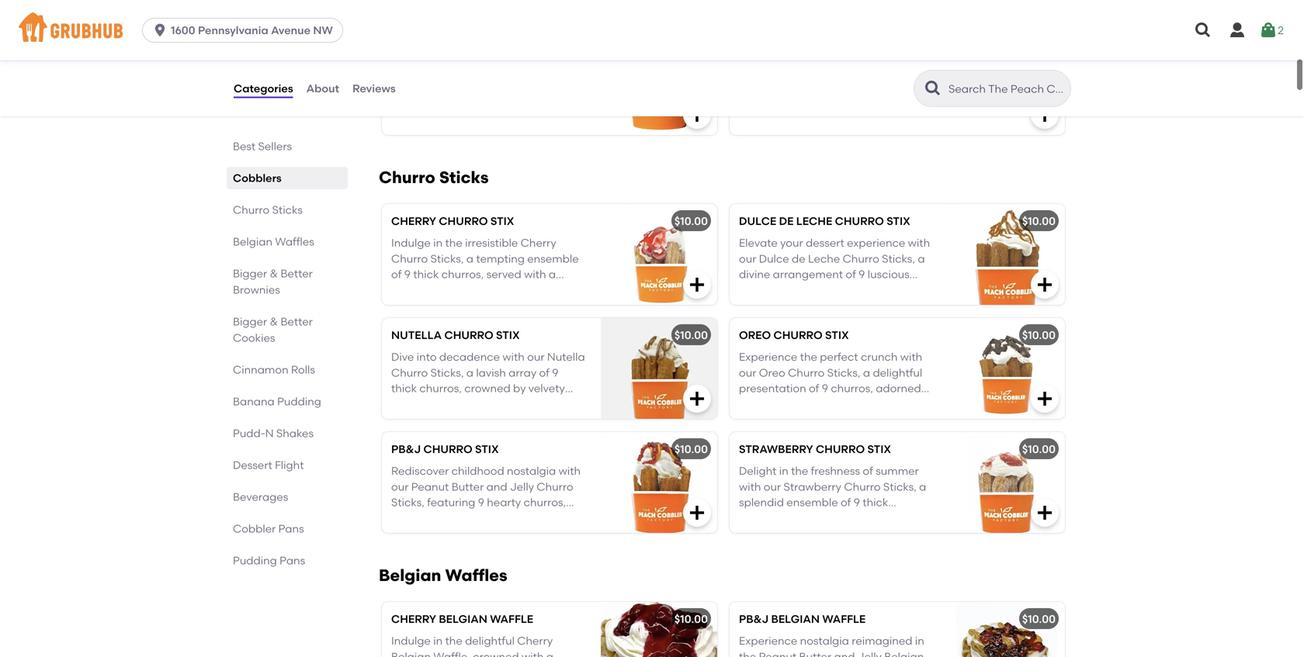 Task type: vqa. For each thing, say whether or not it's contained in the screenshot.
Alexandra ordered:
no



Task type: locate. For each thing, give the bounding box(es) containing it.
0 vertical spatial pb&j
[[391, 443, 421, 456]]

0 horizontal spatial pb&j
[[391, 443, 421, 456]]

svg image inside 1600 pennsylvania avenue nw button
[[152, 23, 168, 38]]

belgian
[[233, 235, 273, 249], [379, 566, 442, 586]]

bigger up cookies on the left of page
[[233, 315, 267, 329]]

belgian up bigger & better brownies at the left of the page
[[233, 235, 273, 249]]

beverages
[[233, 491, 288, 504]]

1 vertical spatial bigger
[[233, 315, 267, 329]]

0 horizontal spatial waffles
[[275, 235, 314, 249]]

$10.00
[[675, 215, 708, 228], [1023, 215, 1056, 228], [675, 329, 708, 342], [1023, 329, 1056, 342], [675, 443, 708, 456], [1023, 443, 1056, 456], [675, 613, 708, 626], [1023, 613, 1056, 626]]

waffles
[[275, 235, 314, 249], [445, 566, 508, 586]]

cinnamon rolls
[[233, 364, 315, 377]]

better inside bigger & better brownies
[[281, 267, 313, 280]]

dessert flight
[[233, 459, 304, 472]]

side
[[739, 48, 764, 61]]

1 horizontal spatial waffles
[[445, 566, 508, 586]]

belgian
[[439, 613, 488, 626], [772, 613, 820, 626]]

1 horizontal spatial belgian
[[772, 613, 820, 626]]

1 vertical spatial belgian
[[379, 566, 442, 586]]

2 cherry from the top
[[391, 613, 437, 626]]

0 vertical spatial sticks
[[440, 168, 489, 187]]

stix
[[491, 215, 515, 228], [887, 215, 911, 228], [496, 329, 520, 342], [826, 329, 849, 342], [475, 443, 499, 456], [868, 443, 892, 456]]

better
[[281, 267, 313, 280], [281, 315, 313, 329]]

better inside bigger & better cookies
[[281, 315, 313, 329]]

cherry for cherry belgian waffle
[[391, 613, 437, 626]]

0 vertical spatial a
[[567, 67, 574, 80]]

0 vertical spatial belgian
[[233, 235, 273, 249]]

1600 pennsylvania avenue nw
[[171, 24, 333, 37]]

1 horizontal spatial pb&j
[[739, 613, 769, 626]]

main navigation navigation
[[0, 0, 1305, 61]]

pudd-n shakes
[[233, 427, 314, 440]]

cherry belgian waffle image
[[601, 603, 718, 658]]

belgian waffles up bigger & better brownies at the left of the page
[[233, 235, 314, 249]]

& for cookies
[[270, 315, 278, 329]]

0 horizontal spatial a
[[435, 98, 442, 111]]

waffle for pb&j belgian waffle
[[823, 613, 866, 626]]

pb&j for pb&j belgian waffle
[[739, 613, 769, 626]]

belgian up the "cherry belgian waffle"
[[379, 566, 442, 586]]

svg image
[[1195, 21, 1213, 40], [1229, 21, 1247, 40], [152, 23, 168, 38], [688, 106, 707, 124], [1036, 106, 1055, 124], [1036, 276, 1055, 294]]

stix for strawberry churro stix
[[868, 443, 892, 456]]

0 vertical spatial waffles
[[275, 235, 314, 249]]

2 bigger from the top
[[233, 315, 267, 329]]

nutella churro stix
[[391, 329, 520, 342]]

a down flaky
[[435, 98, 442, 111]]

flavor.
[[542, 98, 574, 111]]

1 horizontal spatial belgian waffles
[[379, 566, 508, 586]]

belgian waffles up the "cherry belgian waffle"
[[379, 566, 508, 586]]

waffles up bigger & better brownies at the left of the page
[[275, 235, 314, 249]]

2 belgian from the left
[[772, 613, 820, 626]]

best
[[233, 140, 256, 153]]

2 waffle from the left
[[823, 613, 866, 626]]

0 horizontal spatial sticks
[[272, 204, 303, 217]]

1 vertical spatial churro sticks
[[233, 204, 303, 217]]

dessert
[[233, 459, 272, 472]]

bigger
[[233, 267, 267, 280], [233, 315, 267, 329]]

ice
[[767, 48, 785, 61]]

large, ripe strawberries sit below a tender flaky pie crust, giving this cobbler a sweet homemade flavor. warmed to perfection then topped with creamy vanilla ice cream.
[[391, 67, 576, 143]]

& up brownies
[[270, 267, 278, 280]]

1 horizontal spatial waffle
[[823, 613, 866, 626]]

categories
[[234, 82, 293, 95]]

churro
[[379, 168, 436, 187], [233, 204, 270, 217]]

1 vertical spatial better
[[281, 315, 313, 329]]

pans right cobbler
[[279, 523, 304, 536]]

$10.00 for strawberry churro stix
[[1023, 443, 1056, 456]]

sticks
[[440, 168, 489, 187], [272, 204, 303, 217]]

churro for nutella churro stix
[[445, 329, 494, 342]]

1 cherry from the top
[[391, 215, 437, 228]]

2 & from the top
[[270, 315, 278, 329]]

0 horizontal spatial belgian
[[439, 613, 488, 626]]

cream.
[[514, 130, 551, 143]]

ice
[[496, 130, 511, 143]]

pudd-
[[233, 427, 265, 440]]

1 vertical spatial belgian waffles
[[379, 566, 508, 586]]

2 button
[[1260, 16, 1285, 44]]

pans for pudding pans
[[280, 555, 305, 568]]

bigger up brownies
[[233, 267, 267, 280]]

waffles up the "cherry belgian waffle"
[[445, 566, 508, 586]]

cherry
[[391, 215, 437, 228], [391, 613, 437, 626]]

pudding
[[277, 395, 321, 409], [233, 555, 277, 568]]

pudding down cobbler
[[233, 555, 277, 568]]

cherry belgian waffle
[[391, 613, 534, 626]]

cherry for cherry churro stix
[[391, 215, 437, 228]]

pans down cobbler pans
[[280, 555, 305, 568]]

nutella churro stix image
[[601, 318, 718, 419]]

strawberry churro stix
[[739, 443, 892, 456]]

0 horizontal spatial churro sticks
[[233, 204, 303, 217]]

churro for cherry churro stix
[[439, 215, 488, 228]]

1 vertical spatial &
[[270, 315, 278, 329]]

1 better from the top
[[281, 267, 313, 280]]

0 vertical spatial cherry
[[391, 215, 437, 228]]

0 horizontal spatial waffle
[[490, 613, 534, 626]]

flaky
[[429, 82, 454, 95]]

churro sticks down creamy
[[379, 168, 489, 187]]

svg image for cherry churro stix
[[688, 276, 707, 294]]

0 vertical spatial churro sticks
[[379, 168, 489, 187]]

churro down cobblers
[[233, 204, 270, 217]]

churro sticks down cobblers
[[233, 204, 303, 217]]

0 horizontal spatial pudding
[[233, 555, 277, 568]]

1 vertical spatial pb&j
[[739, 613, 769, 626]]

sticks down cobblers
[[272, 204, 303, 217]]

svg image
[[1260, 21, 1279, 40], [688, 276, 707, 294], [688, 390, 707, 408], [1036, 390, 1055, 408], [688, 504, 707, 523], [1036, 504, 1055, 523]]

& inside bigger & better brownies
[[270, 267, 278, 280]]

0 horizontal spatial churro
[[233, 204, 270, 217]]

large,
[[391, 67, 425, 80]]

1 waffle from the left
[[490, 613, 534, 626]]

homemade
[[478, 98, 540, 111]]

pb&j
[[391, 443, 421, 456], [739, 613, 769, 626]]

& up cookies on the left of page
[[270, 315, 278, 329]]

a right below
[[567, 67, 574, 80]]

1 bigger from the top
[[233, 267, 267, 280]]

pudding pans
[[233, 555, 305, 568]]

a
[[567, 67, 574, 80], [435, 98, 442, 111]]

rolls
[[291, 364, 315, 377]]

0 vertical spatial better
[[281, 267, 313, 280]]

churro down the with in the left of the page
[[379, 168, 436, 187]]

best sellers
[[233, 140, 292, 153]]

belgian waffles
[[233, 235, 314, 249], [379, 566, 508, 586]]

1 horizontal spatial sticks
[[440, 168, 489, 187]]

perfection
[[453, 114, 508, 127]]

0 vertical spatial pudding
[[277, 395, 321, 409]]

better down bigger & better brownies at the left of the page
[[281, 315, 313, 329]]

better up bigger & better cookies
[[281, 267, 313, 280]]

tender
[[391, 82, 426, 95]]

search icon image
[[924, 79, 943, 98]]

2 better from the top
[[281, 315, 313, 329]]

0 vertical spatial bigger
[[233, 267, 267, 280]]

0 vertical spatial &
[[270, 267, 278, 280]]

0 horizontal spatial belgian
[[233, 235, 273, 249]]

churro for pb&j churro stix
[[424, 443, 473, 456]]

better for bigger & better brownies
[[281, 267, 313, 280]]

bigger inside bigger & better brownies
[[233, 267, 267, 280]]

1 horizontal spatial churro
[[379, 168, 436, 187]]

stix for pb&j churro stix
[[475, 443, 499, 456]]

waffle
[[490, 613, 534, 626], [823, 613, 866, 626]]

pans
[[279, 523, 304, 536], [280, 555, 305, 568]]

0 horizontal spatial belgian waffles
[[233, 235, 314, 249]]

0 vertical spatial pans
[[279, 523, 304, 536]]

strawberry churro stix image
[[949, 433, 1066, 534]]

1 & from the top
[[270, 267, 278, 280]]

pudding down the rolls
[[277, 395, 321, 409]]

nutella
[[391, 329, 442, 342]]

sellers
[[258, 140, 292, 153]]

sticks down the vanilla
[[440, 168, 489, 187]]

1 belgian from the left
[[439, 613, 488, 626]]

bigger inside bigger & better cookies
[[233, 315, 267, 329]]

1 vertical spatial pudding
[[233, 555, 277, 568]]

1 vertical spatial cherry
[[391, 613, 437, 626]]

0 vertical spatial belgian waffles
[[233, 235, 314, 249]]

churro sticks
[[379, 168, 489, 187], [233, 204, 303, 217]]

$10.00 for oreo churro stix
[[1023, 329, 1056, 342]]

dulce
[[739, 215, 777, 228]]

1 vertical spatial pans
[[280, 555, 305, 568]]

churro
[[439, 215, 488, 228], [836, 215, 885, 228], [445, 329, 494, 342], [774, 329, 823, 342], [424, 443, 473, 456], [816, 443, 865, 456]]

& inside bigger & better cookies
[[270, 315, 278, 329]]

oreo churro stix image
[[949, 318, 1066, 419]]



Task type: describe. For each thing, give the bounding box(es) containing it.
shakes
[[276, 427, 314, 440]]

cobblers
[[233, 172, 282, 185]]

pennsylvania
[[198, 24, 269, 37]]

side ice cream
[[739, 48, 828, 61]]

cherry churro stix image
[[601, 204, 718, 305]]

strawberry cobbler image
[[601, 34, 718, 135]]

brownies
[[233, 284, 280, 297]]

bigger & better brownies
[[233, 267, 313, 297]]

belgian for pb&j
[[772, 613, 820, 626]]

ripe
[[427, 67, 448, 80]]

1600
[[171, 24, 195, 37]]

categories button
[[233, 61, 294, 117]]

about button
[[306, 61, 340, 117]]

side ice cream button
[[730, 34, 1066, 135]]

leche
[[797, 215, 833, 228]]

with
[[391, 130, 414, 143]]

svg image for oreo churro stix
[[1036, 390, 1055, 408]]

reviews
[[353, 82, 396, 95]]

stix for oreo churro stix
[[826, 329, 849, 342]]

about
[[307, 82, 339, 95]]

cobbler
[[391, 98, 432, 111]]

bigger for bigger & better brownies
[[233, 267, 267, 280]]

Search The Peach Cobbler Factory  search field
[[948, 82, 1066, 96]]

banana pudding
[[233, 395, 321, 409]]

below
[[532, 67, 564, 80]]

1 horizontal spatial pudding
[[277, 395, 321, 409]]

cobbler
[[233, 523, 276, 536]]

to
[[440, 114, 451, 127]]

pb&j belgian waffle
[[739, 613, 866, 626]]

banana
[[233, 395, 275, 409]]

bigger & better cookies
[[233, 315, 313, 345]]

svg image for strawberry churro stix
[[1036, 504, 1055, 523]]

avenue
[[271, 24, 311, 37]]

$10.00 for cherry churro stix
[[675, 215, 708, 228]]

pb&j for pb&j churro stix
[[391, 443, 421, 456]]

pb&j belgian waffle image
[[949, 603, 1066, 658]]

1 horizontal spatial a
[[567, 67, 574, 80]]

1600 pennsylvania avenue nw button
[[142, 18, 349, 43]]

flight
[[275, 459, 304, 472]]

vanilla
[[459, 130, 493, 143]]

creamy
[[416, 130, 456, 143]]

$10.00 for dulce de leche churro stix
[[1023, 215, 1056, 228]]

svg image for nutella churro stix
[[688, 390, 707, 408]]

de
[[780, 215, 794, 228]]

waffle for cherry belgian waffle
[[490, 613, 534, 626]]

2
[[1279, 24, 1285, 37]]

$10.00 for nutella churro stix
[[675, 329, 708, 342]]

stix for nutella churro stix
[[496, 329, 520, 342]]

warmed
[[391, 114, 437, 127]]

cookies
[[233, 332, 275, 345]]

1 horizontal spatial belgian
[[379, 566, 442, 586]]

reviews button
[[352, 61, 397, 117]]

strawberries
[[450, 67, 515, 80]]

0 vertical spatial churro
[[379, 168, 436, 187]]

1 vertical spatial waffles
[[445, 566, 508, 586]]

1 vertical spatial a
[[435, 98, 442, 111]]

cherry churro stix
[[391, 215, 515, 228]]

oreo
[[739, 329, 771, 342]]

churro for oreo churro stix
[[774, 329, 823, 342]]

then
[[510, 114, 534, 127]]

cobbler pans
[[233, 523, 304, 536]]

this
[[541, 82, 560, 95]]

& for brownies
[[270, 267, 278, 280]]

churro for strawberry churro stix
[[816, 443, 865, 456]]

large, ripe strawberries sit below a tender flaky pie crust, giving this cobbler a sweet homemade flavor. warmed to perfection then topped with creamy vanilla ice cream. button
[[382, 34, 718, 143]]

$10.00 for cherry belgian waffle
[[675, 613, 708, 626]]

n
[[265, 427, 274, 440]]

1 horizontal spatial churro sticks
[[379, 168, 489, 187]]

stix for cherry churro stix
[[491, 215, 515, 228]]

strawberry
[[739, 443, 814, 456]]

dulce de leche churro stix
[[739, 215, 911, 228]]

1 vertical spatial churro
[[233, 204, 270, 217]]

1 vertical spatial sticks
[[272, 204, 303, 217]]

pb&j churro stix
[[391, 443, 499, 456]]

$10.00 for pb&j belgian waffle
[[1023, 613, 1056, 626]]

topped
[[537, 114, 576, 127]]

pie
[[456, 82, 473, 95]]

pans for cobbler pans
[[279, 523, 304, 536]]

sit
[[518, 67, 530, 80]]

belgian for cherry
[[439, 613, 488, 626]]

cream
[[788, 48, 828, 61]]

bigger for bigger & better cookies
[[233, 315, 267, 329]]

better for bigger & better cookies
[[281, 315, 313, 329]]

dulce de leche churro stix image
[[949, 204, 1066, 305]]

svg image for pb&j churro stix
[[688, 504, 707, 523]]

pb&j churro stix image
[[601, 433, 718, 534]]

giving
[[507, 82, 539, 95]]

nw
[[313, 24, 333, 37]]

crust,
[[475, 82, 504, 95]]

sweet
[[445, 98, 475, 111]]

cinnamon
[[233, 364, 289, 377]]

oreo churro stix
[[739, 329, 849, 342]]

svg image inside "2" button
[[1260, 21, 1279, 40]]

$10.00 for pb&j churro stix
[[675, 443, 708, 456]]



